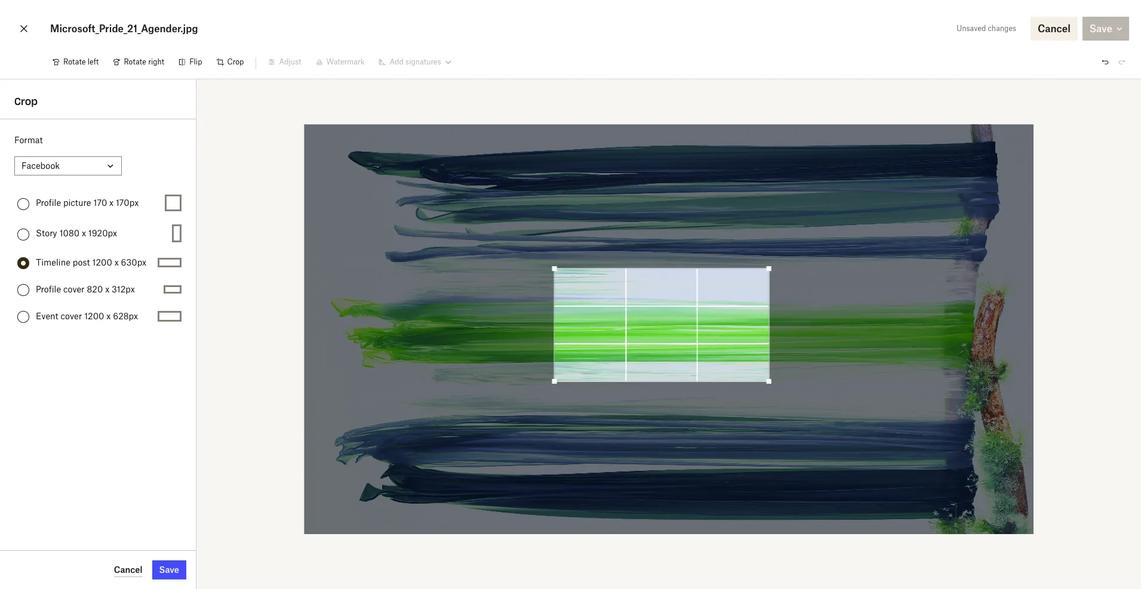 Task type: vqa. For each thing, say whether or not it's contained in the screenshot.


Task type: locate. For each thing, give the bounding box(es) containing it.
None radio
[[17, 198, 29, 210], [17, 311, 29, 323], [17, 198, 29, 210], [17, 311, 29, 323]]

rotate left right
[[124, 57, 146, 66]]

1 vertical spatial cancel button
[[114, 563, 142, 578]]

cancel button
[[1031, 17, 1078, 41], [114, 563, 142, 578]]

1 horizontal spatial cancel button
[[1031, 17, 1078, 41]]

save
[[159, 565, 179, 575]]

crop
[[227, 57, 244, 66], [14, 96, 38, 108]]

unsaved
[[957, 24, 986, 33]]

1 profile from the top
[[36, 198, 61, 208]]

cancel button right changes
[[1031, 17, 1078, 41]]

0 horizontal spatial crop
[[14, 96, 38, 108]]

event
[[36, 311, 58, 321]]

x right 820
[[105, 284, 109, 294]]

1 vertical spatial profile
[[36, 284, 61, 294]]

crop up format
[[14, 96, 38, 108]]

x for 1200 x 630px
[[114, 257, 119, 267]]

0 vertical spatial cover
[[63, 284, 85, 294]]

rotate for rotate left
[[63, 57, 86, 66]]

0 vertical spatial 1200
[[92, 257, 112, 267]]

facebook
[[22, 161, 60, 171]]

x left 630px
[[114, 257, 119, 267]]

x left "628px"
[[106, 311, 111, 321]]

profile
[[36, 198, 61, 208], [36, 284, 61, 294]]

crop right 'flip'
[[227, 57, 244, 66]]

1200 down 820
[[84, 311, 104, 321]]

2 rotate from the left
[[124, 57, 146, 66]]

cover left 820
[[63, 284, 85, 294]]

profile for profile cover 820 x 312px
[[36, 284, 61, 294]]

1 rotate from the left
[[63, 57, 86, 66]]

profile picture 170 x 170px
[[36, 198, 139, 208]]

1 horizontal spatial crop
[[227, 57, 244, 66]]

312px
[[112, 284, 135, 294]]

1200
[[92, 257, 112, 267], [84, 311, 104, 321]]

event cover 1200 x 628px
[[36, 311, 138, 321]]

x for 820 x 312px
[[105, 284, 109, 294]]

0 horizontal spatial cancel
[[114, 565, 142, 575]]

cancel button left the save button
[[114, 563, 142, 578]]

rotate
[[63, 57, 86, 66], [124, 57, 146, 66]]

1200 for 1200 x 628px
[[84, 311, 104, 321]]

0 horizontal spatial rotate
[[63, 57, 86, 66]]

crop inside button
[[227, 57, 244, 66]]

0 vertical spatial cancel
[[1038, 23, 1071, 35]]

cancel left save
[[114, 565, 142, 575]]

cancel right changes
[[1038, 23, 1071, 35]]

rotate left button
[[45, 53, 106, 72]]

cancel
[[1038, 23, 1071, 35], [114, 565, 142, 575]]

1 vertical spatial cancel
[[114, 565, 142, 575]]

flip button
[[172, 53, 209, 72]]

timeline post 1200 x 630px
[[36, 257, 146, 267]]

right
[[148, 57, 164, 66]]

cover right event
[[61, 311, 82, 321]]

0 horizontal spatial cancel button
[[114, 563, 142, 578]]

profile left the picture
[[36, 198, 61, 208]]

None radio
[[17, 228, 29, 240], [17, 257, 29, 269], [17, 284, 29, 296], [17, 228, 29, 240], [17, 257, 29, 269], [17, 284, 29, 296]]

1200 right post
[[92, 257, 112, 267]]

628px
[[113, 311, 138, 321]]

2 profile from the top
[[36, 284, 61, 294]]

x right 170
[[109, 198, 114, 208]]

None field
[[0, 0, 92, 13]]

1 vertical spatial cover
[[61, 311, 82, 321]]

x
[[109, 198, 114, 208], [82, 228, 86, 238], [114, 257, 119, 267], [105, 284, 109, 294], [106, 311, 111, 321]]

profile up event
[[36, 284, 61, 294]]

170
[[94, 198, 107, 208]]

x right 1080
[[82, 228, 86, 238]]

1200 for 1200 x 630px
[[92, 257, 112, 267]]

1 horizontal spatial rotate
[[124, 57, 146, 66]]

cover
[[63, 284, 85, 294], [61, 311, 82, 321]]

1 vertical spatial 1200
[[84, 311, 104, 321]]

0 vertical spatial profile
[[36, 198, 61, 208]]

0 vertical spatial cancel button
[[1031, 17, 1078, 41]]

0 vertical spatial crop
[[227, 57, 244, 66]]

rotate left left
[[63, 57, 86, 66]]



Task type: describe. For each thing, give the bounding box(es) containing it.
Format button
[[14, 156, 122, 176]]

rotate right
[[124, 57, 164, 66]]

unsaved changes
[[957, 24, 1017, 33]]

630px
[[121, 257, 146, 267]]

1 vertical spatial crop
[[14, 96, 38, 108]]

rotate for rotate right
[[124, 57, 146, 66]]

format
[[14, 135, 43, 145]]

x for 170 x 170px
[[109, 198, 114, 208]]

story
[[36, 228, 57, 238]]

picture
[[63, 198, 91, 208]]

left
[[88, 57, 99, 66]]

save button
[[152, 561, 186, 580]]

profile cover 820 x 312px
[[36, 284, 135, 294]]

post
[[73, 257, 90, 267]]

timeline
[[36, 257, 70, 267]]

rotate right button
[[106, 53, 172, 72]]

1080
[[60, 228, 80, 238]]

rotate left
[[63, 57, 99, 66]]

crop button
[[209, 53, 251, 72]]

1 horizontal spatial cancel
[[1038, 23, 1071, 35]]

profile for profile picture 170 x 170px
[[36, 198, 61, 208]]

close image
[[17, 19, 31, 38]]

1920px
[[88, 228, 117, 238]]

cover for profile cover
[[63, 284, 85, 294]]

microsoft_pride_21_agender.jpg
[[50, 23, 198, 35]]

story 1080 x 1920px
[[36, 228, 117, 238]]

flip
[[189, 57, 202, 66]]

170px
[[116, 198, 139, 208]]

cover for event cover
[[61, 311, 82, 321]]

changes
[[988, 24, 1017, 33]]

820
[[87, 284, 103, 294]]

x for 1200 x 628px
[[106, 311, 111, 321]]



